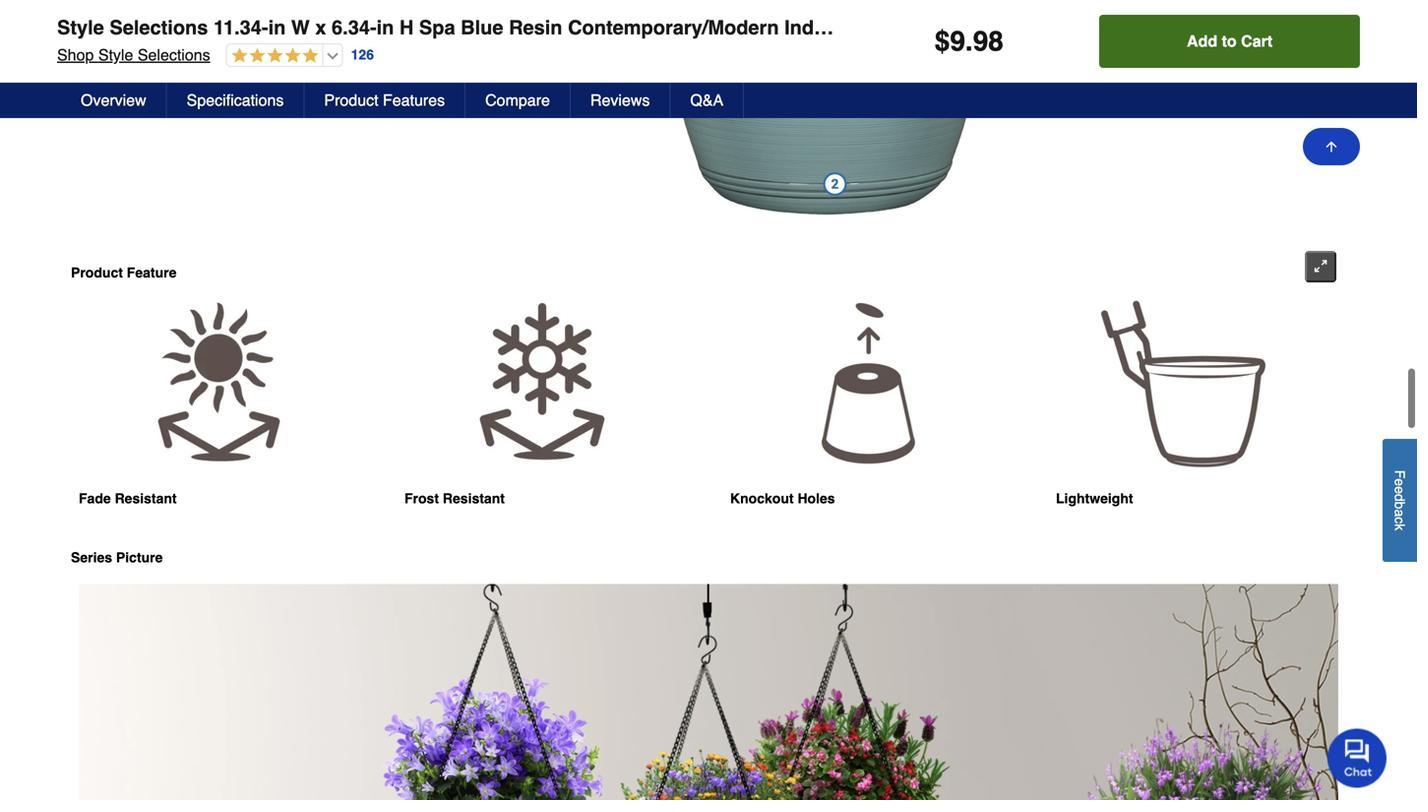 Task type: locate. For each thing, give the bounding box(es) containing it.
1 vertical spatial style
[[98, 46, 133, 64]]

2 resistant from the left
[[443, 491, 505, 507]]

chat invite button image
[[1328, 728, 1388, 788]]

fade resistant
[[79, 491, 177, 507]]

$
[[935, 26, 950, 57]]

product features
[[324, 91, 445, 109]]

h
[[400, 16, 414, 39]]

knockout
[[730, 491, 794, 507]]

add
[[1187, 32, 1218, 50]]

1 e from the top
[[1392, 479, 1408, 486]]

e
[[1392, 479, 1408, 486], [1392, 486, 1408, 494]]

style selections 11.34-in w x 6.34-in h spa blue resin contemporary/modern indoor/outdoor hanging planter
[[57, 16, 1085, 39]]

x
[[315, 16, 326, 39]]

e up d
[[1392, 479, 1408, 486]]

w
[[291, 16, 310, 39]]

specifications
[[187, 91, 284, 109]]

selections up shop style selections
[[110, 16, 208, 39]]

product down 126
[[324, 91, 378, 109]]

0 horizontal spatial resistant
[[115, 491, 177, 507]]

resistant right frost
[[443, 491, 505, 507]]

1 horizontal spatial in
[[377, 16, 394, 39]]

resistant
[[115, 491, 177, 507], [443, 491, 505, 507]]

add to cart
[[1187, 32, 1273, 50]]

product
[[324, 91, 378, 109], [71, 265, 123, 281]]

arrow up image
[[1324, 139, 1340, 155]]

product left feature
[[71, 265, 123, 281]]

blue
[[461, 16, 503, 39]]

0 horizontal spatial product
[[71, 265, 123, 281]]

k
[[1392, 524, 1408, 531]]

lightweight
[[1056, 491, 1133, 507]]

in left w
[[268, 16, 286, 39]]

2 in from the left
[[377, 16, 394, 39]]

style
[[57, 16, 104, 39], [98, 46, 133, 64]]

holes
[[798, 491, 835, 507]]

11.34-
[[214, 16, 268, 39]]

in left h
[[377, 16, 394, 39]]

fade
[[79, 491, 111, 507]]

selections up overview button
[[138, 46, 210, 64]]

1 horizontal spatial product
[[324, 91, 378, 109]]

0 horizontal spatial in
[[268, 16, 286, 39]]

planter
[[1019, 16, 1085, 39]]

picture
[[116, 550, 163, 566]]

resin
[[509, 16, 563, 39]]

1 in from the left
[[268, 16, 286, 39]]

product features button
[[305, 83, 466, 118]]

4.8 stars image
[[227, 47, 319, 65]]

1 horizontal spatial resistant
[[443, 491, 505, 507]]

1 resistant from the left
[[115, 491, 177, 507]]

shop style selections
[[57, 46, 210, 64]]

98
[[973, 26, 1004, 57]]

add to cart button
[[1100, 15, 1360, 68]]

cart
[[1241, 32, 1273, 50]]

series
[[71, 550, 112, 566]]

in
[[268, 16, 286, 39], [377, 16, 394, 39]]

series picture
[[71, 550, 163, 566]]

1 vertical spatial selections
[[138, 46, 210, 64]]

style up shop
[[57, 16, 104, 39]]

0 vertical spatial product
[[324, 91, 378, 109]]

1 vertical spatial product
[[71, 265, 123, 281]]

product inside button
[[324, 91, 378, 109]]

resistant right fade
[[115, 491, 177, 507]]

selections
[[110, 16, 208, 39], [138, 46, 210, 64]]

specifications button
[[167, 83, 305, 118]]

e up the b
[[1392, 486, 1408, 494]]

style right shop
[[98, 46, 133, 64]]



Task type: vqa. For each thing, say whether or not it's contained in the screenshot.
Series Picture
yes



Task type: describe. For each thing, give the bounding box(es) containing it.
.
[[966, 26, 973, 57]]

spa
[[419, 16, 455, 39]]

shop
[[57, 46, 94, 64]]

hanging
[[934, 16, 1013, 39]]

d
[[1392, 494, 1408, 502]]

0 vertical spatial selections
[[110, 16, 208, 39]]

to
[[1222, 32, 1237, 50]]

0 vertical spatial style
[[57, 16, 104, 39]]

compare button
[[466, 83, 571, 118]]

a
[[1392, 509, 1408, 517]]

feature
[[127, 265, 177, 281]]

reviews button
[[571, 83, 671, 118]]

b
[[1392, 502, 1408, 509]]

features
[[383, 91, 445, 109]]

resistant for fade resistant
[[115, 491, 177, 507]]

knockout holes
[[730, 491, 835, 507]]

f
[[1392, 470, 1408, 479]]

9
[[950, 26, 966, 57]]

q&a
[[690, 91, 724, 109]]

contemporary/modern
[[568, 16, 779, 39]]

product for product features
[[324, 91, 378, 109]]

f e e d b a c k
[[1392, 470, 1408, 531]]

product for product feature
[[71, 265, 123, 281]]

resistant for frost resistant
[[443, 491, 505, 507]]

2 e from the top
[[1392, 486, 1408, 494]]

overview
[[81, 91, 146, 109]]

product feature
[[71, 265, 177, 281]]

6.34-
[[332, 16, 377, 39]]

frost
[[405, 491, 439, 507]]

overview button
[[61, 83, 167, 118]]

q&a button
[[671, 83, 744, 118]]

reviews
[[591, 91, 650, 109]]

$ 9 . 98
[[935, 26, 1004, 57]]

frost resistant
[[405, 491, 505, 507]]

126
[[351, 47, 374, 63]]

indoor/outdoor
[[785, 16, 929, 39]]

c
[[1392, 517, 1408, 524]]

f e e d b a c k button
[[1383, 439, 1417, 562]]

compare
[[485, 91, 550, 109]]



